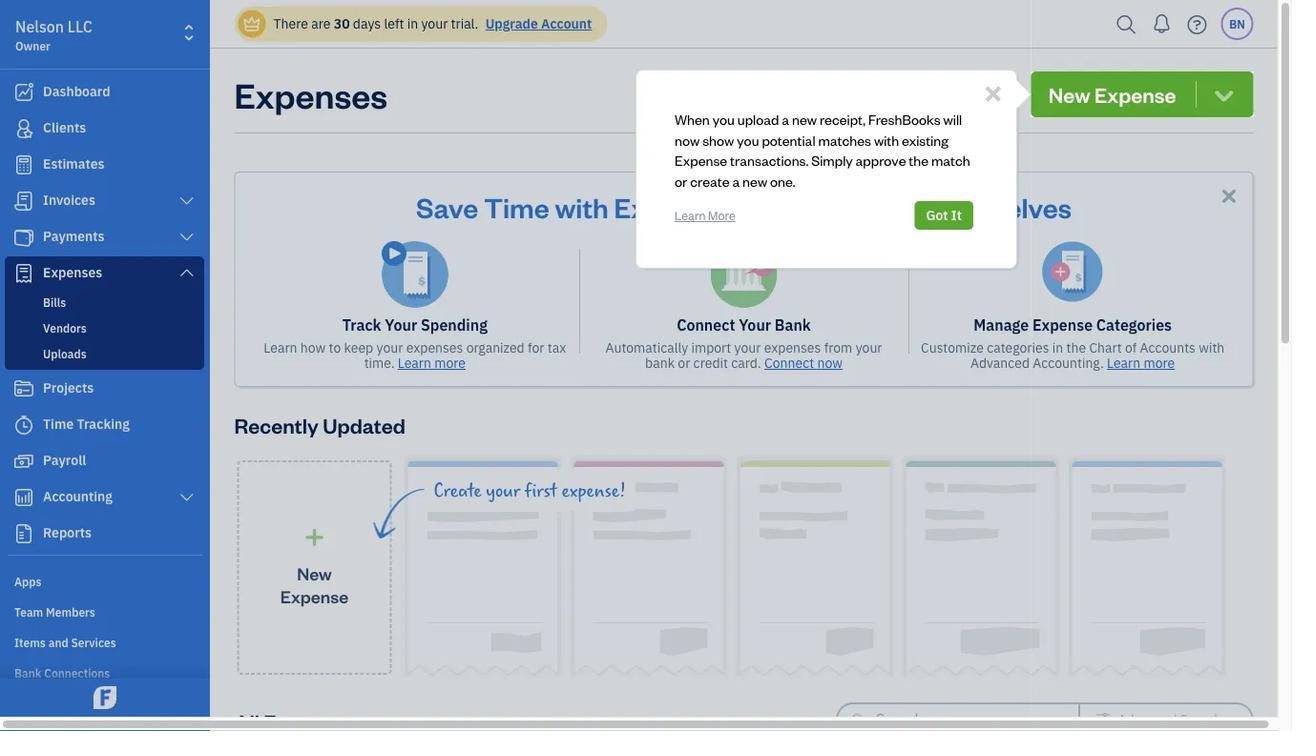 Task type: vqa. For each thing, say whether or not it's contained in the screenshot.
6th 0% from the right
no



Task type: describe. For each thing, give the bounding box(es) containing it.
existing
[[902, 131, 948, 149]]

spending
[[421, 315, 488, 335]]

connect your bank
[[677, 315, 811, 335]]

recently
[[234, 412, 319, 439]]

learn how to keep your expenses organized for tax time.
[[264, 339, 566, 372]]

trial.
[[451, 15, 478, 32]]

organize
[[799, 189, 912, 225]]

categories
[[1096, 315, 1172, 335]]

1 vertical spatial a
[[732, 172, 740, 190]]

expense down plus "image"
[[280, 586, 348, 608]]

show
[[702, 131, 734, 149]]

×
[[984, 74, 1002, 109]]

chart image
[[12, 489, 35, 508]]

nelson
[[15, 17, 64, 37]]

new expense button
[[1031, 72, 1253, 117]]

that
[[742, 189, 794, 225]]

track your spending image
[[382, 241, 448, 308]]

bank connections image
[[14, 665, 204, 680]]

learn more
[[675, 208, 736, 223]]

or inside automatically import your expenses from your bank or credit card.
[[678, 355, 690, 372]]

learn inside learn how to keep your expenses organized for tax time.
[[264, 339, 297, 357]]

bank
[[775, 315, 811, 335]]

match
[[931, 151, 970, 169]]

dashboard image
[[12, 83, 35, 102]]

crown image
[[242, 14, 262, 34]]

or inside × when you upload a new receipt, freshbooks will now show you potential matches with existing expense transactions. simply approve the match or create a new one.
[[675, 172, 687, 190]]

timer image
[[12, 416, 35, 435]]

1 horizontal spatial new
[[792, 110, 817, 128]]

of
[[1125, 339, 1137, 357]]

time.
[[364, 355, 395, 372]]

manage expense categories image
[[1042, 241, 1103, 302]]

0 horizontal spatial you
[[712, 110, 735, 128]]

expenses inside learn how to keep your expenses organized for tax time.
[[406, 339, 463, 357]]

Search text field
[[876, 705, 1048, 732]]

how
[[300, 339, 326, 357]]

upload
[[737, 110, 779, 128]]

credit
[[693, 355, 728, 372]]

new expense link
[[237, 461, 392, 676]]

with inside × when you upload a new receipt, freshbooks will now show you potential matches with existing expense transactions. simply approve the match or create a new one.
[[874, 131, 899, 149]]

chevron large down image for payment image at the left of page
[[178, 230, 196, 245]]

0 vertical spatial a
[[782, 110, 789, 128]]

apps image
[[14, 574, 204, 589]]

payment image
[[12, 228, 35, 247]]

× dialog
[[636, 70, 1017, 269]]

accounts
[[1140, 339, 1196, 357]]

card.
[[731, 355, 761, 372]]

owner
[[15, 38, 50, 53]]

your for connect
[[739, 315, 771, 335]]

your inside learn how to keep your expenses organized for tax time.
[[376, 339, 403, 357]]

time
[[484, 189, 549, 225]]

connect now
[[764, 355, 843, 372]]

one.
[[770, 172, 796, 190]]

it
[[951, 207, 962, 224]]

1 horizontal spatial expenses
[[614, 189, 737, 225]]

1 vertical spatial now
[[817, 355, 843, 372]]

your down connect your bank
[[734, 339, 761, 357]]

invoice image
[[12, 192, 35, 211]]

learn more button
[[675, 201, 737, 230]]

are
[[311, 15, 331, 32]]

themselves
[[918, 189, 1072, 225]]

recently updated
[[234, 412, 405, 439]]

connect for connect now
[[764, 355, 814, 372]]

freshbooks image
[[90, 687, 120, 710]]

from
[[824, 339, 852, 357]]

got it button
[[915, 201, 973, 230]]

close image
[[1218, 185, 1240, 207]]

upgrade account link
[[482, 15, 592, 32]]

0 horizontal spatial expenses
[[234, 72, 388, 117]]

nelson llc owner
[[15, 17, 92, 53]]

new expense button
[[1031, 72, 1253, 117]]

in inside customize categories in the chart of accounts with advanced accounting.
[[1052, 339, 1063, 357]]

plus image
[[303, 528, 325, 548]]

keep
[[344, 339, 373, 357]]

learn down categories
[[1107, 355, 1141, 372]]

potential
[[762, 131, 815, 149]]



Task type: locate. For each thing, give the bounding box(es) containing it.
1 horizontal spatial new
[[1048, 81, 1090, 108]]

or right bank
[[678, 355, 690, 372]]

track your spending
[[342, 315, 488, 335]]

2 more from the left
[[1144, 355, 1175, 372]]

now right the card. on the right
[[817, 355, 843, 372]]

expenses down "spending" at top
[[406, 339, 463, 357]]

learn more
[[398, 355, 466, 372], [1107, 355, 1175, 372]]

save
[[416, 189, 478, 225]]

chevrondown image
[[1211, 81, 1237, 108]]

2 vertical spatial with
[[1199, 339, 1225, 357]]

you up show
[[712, 110, 735, 128]]

0 horizontal spatial learn more
[[398, 355, 466, 372]]

0 vertical spatial with
[[874, 131, 899, 149]]

updated
[[323, 412, 405, 439]]

with right time
[[555, 189, 608, 225]]

0 vertical spatial or
[[675, 172, 687, 190]]

chevron large down image
[[178, 230, 196, 245], [178, 490, 196, 506]]

1 horizontal spatial in
[[1052, 339, 1063, 357]]

manage expense categories
[[974, 315, 1172, 335]]

2 expenses from the left
[[764, 339, 821, 357]]

0 horizontal spatial your
[[385, 315, 417, 335]]

approve
[[855, 151, 906, 169]]

advanced
[[970, 355, 1030, 372]]

0 vertical spatial new
[[792, 110, 817, 128]]

your
[[421, 15, 448, 32], [376, 339, 403, 357], [734, 339, 761, 357], [856, 339, 882, 357]]

more
[[434, 355, 466, 372], [1144, 355, 1175, 372]]

project image
[[12, 380, 35, 399]]

0 vertical spatial new
[[1048, 81, 1090, 108]]

new down transactions.
[[743, 172, 767, 190]]

expense inside button
[[1094, 81, 1176, 108]]

1 vertical spatial chevron large down image
[[178, 490, 196, 506]]

1 horizontal spatial now
[[817, 355, 843, 372]]

0 horizontal spatial new expense
[[280, 563, 348, 608]]

you down upload
[[737, 131, 759, 149]]

expenses inside automatically import your expenses from your bank or credit card.
[[764, 339, 821, 357]]

in
[[407, 15, 418, 32], [1052, 339, 1063, 357]]

1 vertical spatial the
[[1066, 339, 1086, 357]]

0 horizontal spatial in
[[407, 15, 418, 32]]

0 horizontal spatial with
[[555, 189, 608, 225]]

1 horizontal spatial your
[[739, 315, 771, 335]]

0 vertical spatial chevron large down image
[[178, 230, 196, 245]]

1 vertical spatial new expense
[[280, 563, 348, 608]]

0 horizontal spatial a
[[732, 172, 740, 190]]

matches
[[818, 131, 871, 149]]

more down "spending" at top
[[434, 355, 466, 372]]

your left trial.
[[421, 15, 448, 32]]

or left 'create'
[[675, 172, 687, 190]]

there are 30 days left in your trial. upgrade account
[[273, 15, 592, 32]]

1 horizontal spatial you
[[737, 131, 759, 149]]

money image
[[12, 452, 35, 471]]

report image
[[12, 525, 35, 544]]

expense down search image
[[1094, 81, 1176, 108]]

receipt,
[[820, 110, 866, 128]]

0 vertical spatial new expense
[[1048, 81, 1176, 108]]

the down existing
[[909, 151, 928, 169]]

with
[[874, 131, 899, 149], [555, 189, 608, 225], [1199, 339, 1225, 357]]

1 vertical spatial expenses
[[614, 189, 737, 225]]

1 horizontal spatial learn more
[[1107, 355, 1175, 372]]

1 learn more from the left
[[398, 355, 466, 372]]

1 vertical spatial new
[[297, 563, 332, 585]]

new inside button
[[1048, 81, 1090, 108]]

learn inside button
[[675, 208, 706, 223]]

learn left the how on the left of page
[[264, 339, 297, 357]]

connect for connect your bank
[[677, 315, 735, 335]]

now inside × when you upload a new receipt, freshbooks will now show you potential matches with existing expense transactions. simply approve the match or create a new one.
[[675, 131, 700, 149]]

your up learn how to keep your expenses organized for tax time.
[[385, 315, 417, 335]]

days
[[353, 15, 381, 32]]

1 horizontal spatial more
[[1144, 355, 1175, 372]]

new right × button
[[1048, 81, 1090, 108]]

to
[[329, 339, 341, 357]]

your for track
[[385, 315, 417, 335]]

customize categories in the chart of accounts with advanced accounting.
[[921, 339, 1225, 372]]

items and services image
[[14, 635, 204, 650]]

learn
[[675, 208, 706, 223], [264, 339, 297, 357], [398, 355, 431, 372], [1107, 355, 1141, 372]]

0 vertical spatial in
[[407, 15, 418, 32]]

connect up import
[[677, 315, 735, 335]]

go to help image
[[1182, 10, 1212, 39]]

in right left
[[407, 15, 418, 32]]

1 vertical spatial connect
[[764, 355, 814, 372]]

chevron large down image
[[178, 194, 196, 209], [178, 265, 196, 281]]

automatically import your expenses from your bank or credit card.
[[605, 339, 882, 372]]

0 horizontal spatial new
[[297, 563, 332, 585]]

new down plus "image"
[[297, 563, 332, 585]]

new expense down search image
[[1048, 81, 1176, 108]]

learn more down track your spending
[[398, 355, 466, 372]]

new inside new expense
[[297, 563, 332, 585]]

1 horizontal spatial a
[[782, 110, 789, 128]]

will
[[943, 110, 962, 128]]

the inside × when you upload a new receipt, freshbooks will now show you potential matches with existing expense transactions. simply approve the match or create a new one.
[[909, 151, 928, 169]]

team members image
[[14, 604, 204, 619]]

learn more for spending
[[398, 355, 466, 372]]

1 expenses from the left
[[406, 339, 463, 357]]

freshbooks
[[868, 110, 941, 128]]

0 vertical spatial now
[[675, 131, 700, 149]]

0 horizontal spatial now
[[675, 131, 700, 149]]

accounting.
[[1033, 355, 1104, 372]]

got
[[926, 207, 948, 224]]

connect your bank image
[[710, 241, 777, 308]]

expense inside × when you upload a new receipt, freshbooks will now show you potential matches with existing expense transactions. simply approve the match or create a new one.
[[675, 151, 727, 169]]

new
[[792, 110, 817, 128], [743, 172, 767, 190]]

a right 'create'
[[732, 172, 740, 190]]

more
[[708, 208, 736, 223]]

client image
[[12, 119, 35, 138]]

your up automatically import your expenses from your bank or credit card.
[[739, 315, 771, 335]]

more right of on the right top of page
[[1144, 355, 1175, 372]]

got it
[[926, 207, 962, 224]]

1 vertical spatial new
[[743, 172, 767, 190]]

categories
[[987, 339, 1049, 357]]

now
[[675, 131, 700, 149], [817, 355, 843, 372]]

1 chevron large down image from the top
[[178, 230, 196, 245]]

with up approve
[[874, 131, 899, 149]]

you
[[712, 110, 735, 128], [737, 131, 759, 149]]

chevron large down image for invoice icon
[[178, 194, 196, 209]]

expense image
[[12, 264, 35, 283]]

more for categories
[[1144, 355, 1175, 372]]

1 horizontal spatial the
[[1066, 339, 1086, 357]]

expense up customize categories in the chart of accounts with advanced accounting.
[[1032, 315, 1093, 335]]

2 horizontal spatial with
[[1199, 339, 1225, 357]]

expenses down bank
[[764, 339, 821, 357]]

chevron large down image for expense icon
[[178, 265, 196, 281]]

llc
[[68, 17, 92, 37]]

1 horizontal spatial new expense
[[1048, 81, 1176, 108]]

1 horizontal spatial expenses
[[764, 339, 821, 357]]

save time with expenses that organize themselves
[[416, 189, 1072, 225]]

new expense
[[1048, 81, 1176, 108], [280, 563, 348, 608]]

or
[[675, 172, 687, 190], [678, 355, 690, 372]]

learn more down categories
[[1107, 355, 1175, 372]]

0 vertical spatial expenses
[[234, 72, 388, 117]]

1 vertical spatial you
[[737, 131, 759, 149]]

connect
[[677, 315, 735, 335], [764, 355, 814, 372]]

tax
[[548, 339, 566, 357]]

0 vertical spatial connect
[[677, 315, 735, 335]]

manage
[[974, 315, 1029, 335]]

automatically
[[605, 339, 688, 357]]

more for spending
[[434, 355, 466, 372]]

chevron large down image for chart image
[[178, 490, 196, 506]]

organized
[[466, 339, 525, 357]]

learn left more
[[675, 208, 706, 223]]

expense
[[1094, 81, 1176, 108], [675, 151, 727, 169], [1032, 315, 1093, 335], [280, 586, 348, 608]]

the inside customize categories in the chart of accounts with advanced accounting.
[[1066, 339, 1086, 357]]

in down manage expense categories
[[1052, 339, 1063, 357]]

expenses
[[406, 339, 463, 357], [764, 339, 821, 357]]

expenses
[[234, 72, 388, 117], [614, 189, 737, 225]]

the
[[909, 151, 928, 169], [1066, 339, 1086, 357]]

for
[[528, 339, 544, 357]]

expense up 'create'
[[675, 151, 727, 169]]

1 more from the left
[[434, 355, 466, 372]]

1 vertical spatial in
[[1052, 339, 1063, 357]]

connect down bank
[[764, 355, 814, 372]]

1 vertical spatial with
[[555, 189, 608, 225]]

new up potential
[[792, 110, 817, 128]]

0 horizontal spatial the
[[909, 151, 928, 169]]

× button
[[984, 74, 1002, 109]]

1 vertical spatial or
[[678, 355, 690, 372]]

2 chevron large down image from the top
[[178, 490, 196, 506]]

main element
[[0, 0, 258, 727]]

when
[[675, 110, 710, 128]]

0 horizontal spatial expenses
[[406, 339, 463, 357]]

2 learn more from the left
[[1107, 355, 1175, 372]]

your right from
[[856, 339, 882, 357]]

1 horizontal spatial connect
[[764, 355, 814, 372]]

a
[[782, 110, 789, 128], [732, 172, 740, 190]]

1 vertical spatial chevron large down image
[[178, 265, 196, 281]]

track
[[342, 315, 381, 335]]

with right accounts
[[1199, 339, 1225, 357]]

your
[[385, 315, 417, 335], [739, 315, 771, 335]]

0 vertical spatial you
[[712, 110, 735, 128]]

the down manage expense categories
[[1066, 339, 1086, 357]]

30
[[334, 15, 350, 32]]

import
[[691, 339, 731, 357]]

0 vertical spatial chevron large down image
[[178, 194, 196, 209]]

account
[[541, 15, 592, 32]]

simply
[[811, 151, 853, 169]]

bank
[[645, 355, 675, 372]]

2 your from the left
[[739, 315, 771, 335]]

0 vertical spatial the
[[909, 151, 928, 169]]

there
[[273, 15, 308, 32]]

with inside customize categories in the chart of accounts with advanced accounting.
[[1199, 339, 1225, 357]]

now down when
[[675, 131, 700, 149]]

search image
[[1111, 10, 1142, 39]]

new expense inside button
[[1048, 81, 1176, 108]]

left
[[384, 15, 404, 32]]

upgrade
[[485, 15, 538, 32]]

a up potential
[[782, 110, 789, 128]]

estimate image
[[12, 156, 35, 175]]

0 horizontal spatial new
[[743, 172, 767, 190]]

your right keep
[[376, 339, 403, 357]]

0 horizontal spatial connect
[[677, 315, 735, 335]]

1 chevron large down image from the top
[[178, 194, 196, 209]]

0 horizontal spatial more
[[434, 355, 466, 372]]

customize
[[921, 339, 984, 357]]

create
[[690, 172, 730, 190]]

× when you upload a new receipt, freshbooks will now show you potential matches with existing expense transactions. simply approve the match or create a new one.
[[675, 74, 1002, 190]]

chart
[[1089, 339, 1122, 357]]

1 horizontal spatial with
[[874, 131, 899, 149]]

learn more for categories
[[1107, 355, 1175, 372]]

2 chevron large down image from the top
[[178, 265, 196, 281]]

new expense down plus "image"
[[280, 563, 348, 608]]

learn right time.
[[398, 355, 431, 372]]

transactions.
[[730, 151, 809, 169]]

1 your from the left
[[385, 315, 417, 335]]

new
[[1048, 81, 1090, 108], [297, 563, 332, 585]]



